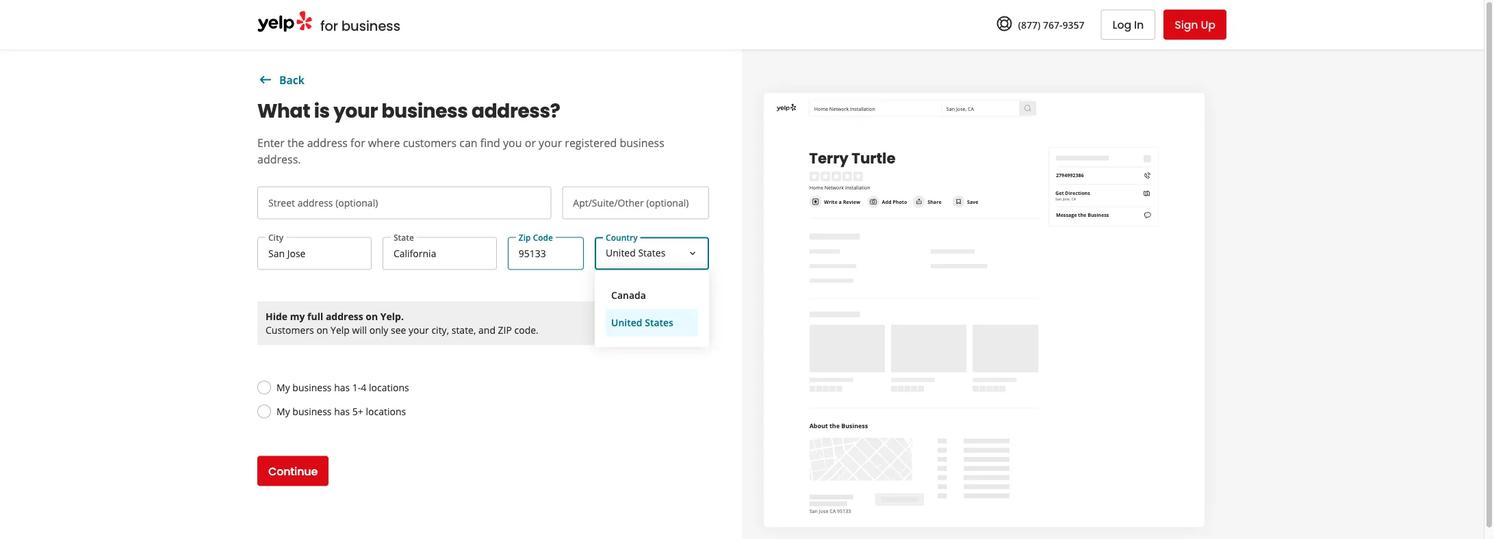Task type: vqa. For each thing, say whether or not it's contained in the screenshot.
We'll on the top of page
no



Task type: describe. For each thing, give the bounding box(es) containing it.
enter
[[257, 135, 285, 150]]

enter the address for where customers can find you or your registered business address.
[[257, 135, 665, 167]]

continue button
[[257, 457, 329, 487]]

zip
[[498, 324, 512, 337]]

e.g. San Francisco text field
[[257, 237, 372, 270]]

states
[[645, 316, 674, 330]]

hide my full address on yelp. customers on yelp will only see your city, state, and zip code.
[[266, 310, 539, 337]]

(877) 767-9357
[[1019, 18, 1085, 31]]

see
[[391, 324, 406, 337]]

log in link
[[1101, 10, 1156, 40]]

business inside enter the address for where customers can find you or your registered business address.
[[620, 135, 665, 150]]

will
[[352, 324, 367, 337]]

united
[[612, 316, 643, 330]]

2 horizontal spatial on
[[668, 317, 678, 328]]

my
[[290, 310, 305, 323]]

has for 1-
[[334, 382, 350, 395]]

2 (optional) from the left
[[647, 197, 689, 210]]

canada button
[[606, 282, 698, 309]]

address.
[[257, 152, 301, 167]]

where
[[368, 135, 400, 150]]

continue form
[[247, 184, 720, 487]]

1 vertical spatial address
[[298, 197, 333, 210]]

up
[[1201, 17, 1216, 33]]

e.g. 123 Main Street text field
[[257, 187, 551, 220]]

my business has 1-4 locations
[[277, 382, 409, 395]]

can
[[460, 135, 478, 150]]

zip
[[519, 232, 531, 243]]

0 vertical spatial locations
[[369, 382, 409, 395]]

address inside enter the address for where customers can find you or your registered business address.
[[307, 135, 348, 150]]

off
[[686, 317, 696, 328]]

country
[[606, 232, 638, 243]]

my business has 5+ locations
[[277, 406, 406, 419]]

your inside hide my full address on yelp. customers on yelp will only see your city, state, and zip code.
[[409, 324, 429, 337]]

State text field
[[383, 237, 497, 270]]

sign up link
[[1164, 10, 1227, 40]]

business for for business
[[341, 16, 400, 36]]

1-
[[353, 382, 361, 395]]

Country field
[[595, 237, 709, 348]]

you
[[503, 135, 522, 150]]

street
[[268, 197, 295, 210]]

0 horizontal spatial your
[[334, 98, 378, 125]]

sign up
[[1175, 17, 1216, 33]]

has for 5+
[[334, 406, 350, 419]]

what
[[257, 98, 310, 125]]

1 (optional) from the left
[[336, 197, 378, 210]]

back
[[279, 72, 305, 87]]

full
[[308, 310, 323, 323]]

customers
[[403, 135, 457, 150]]

address inside hide my full address on yelp. customers on yelp will only see your city, state, and zip code.
[[326, 310, 363, 323]]

city,
[[432, 324, 449, 337]]

code.
[[515, 324, 539, 337]]

(877) 767-9357 link
[[1019, 18, 1085, 32]]

customers
[[266, 324, 314, 337]]

address?
[[472, 98, 560, 125]]



Task type: locate. For each thing, give the bounding box(es) containing it.
registered
[[565, 135, 617, 150]]

2 vertical spatial address
[[326, 310, 363, 323]]

5+
[[353, 406, 364, 419]]

zip code
[[519, 232, 553, 243]]

has
[[334, 382, 350, 395], [334, 406, 350, 419]]

hide
[[266, 310, 288, 323]]

canada
[[612, 289, 646, 302]]

1 horizontal spatial (optional)
[[647, 197, 689, 210]]

address right "the"
[[307, 135, 348, 150]]

(optional) up e.g. san francisco text box
[[336, 197, 378, 210]]

city
[[268, 232, 284, 243]]

back button
[[257, 71, 305, 88]]

your right 'is'
[[334, 98, 378, 125]]

yelp.
[[381, 310, 404, 323]]

in
[[1135, 17, 1144, 33]]

only
[[370, 324, 389, 337]]

business for my business has 1-4 locations
[[293, 382, 332, 395]]

apt/suite/other
[[573, 197, 644, 210]]

the
[[288, 135, 304, 150]]

1 horizontal spatial your
[[409, 324, 429, 337]]

on up only
[[366, 310, 378, 323]]

state,
[[452, 324, 476, 337]]

business
[[341, 16, 400, 36], [382, 98, 468, 125], [620, 135, 665, 150], [293, 382, 332, 395], [293, 406, 332, 419]]

2 horizontal spatial your
[[539, 135, 562, 150]]

yelp
[[331, 324, 350, 337]]

code
[[533, 232, 553, 243]]

1 vertical spatial has
[[334, 406, 350, 419]]

for inside enter the address for where customers can find you or your registered business address.
[[351, 135, 365, 150]]

24 support outline v2 image
[[997, 15, 1013, 32]]

0 horizontal spatial for
[[320, 16, 338, 36]]

log
[[1113, 17, 1132, 33]]

24 arrow left v2 image
[[257, 72, 274, 88]]

9357
[[1063, 18, 1085, 31]]

my for my business has 1-4 locations
[[277, 382, 290, 395]]

my for my business has 5+ locations
[[277, 406, 290, 419]]

1 horizontal spatial for
[[351, 135, 365, 150]]

1 vertical spatial for
[[351, 135, 365, 150]]

e.g. 94103 text field
[[508, 237, 584, 270]]

e.g. Ste 200 text field
[[562, 187, 709, 220]]

your right see
[[409, 324, 429, 337]]

1 has from the top
[[334, 382, 350, 395]]

2 vertical spatial your
[[409, 324, 429, 337]]

for
[[320, 16, 338, 36], [351, 135, 365, 150]]

address up yelp
[[326, 310, 363, 323]]

address right street
[[298, 197, 333, 210]]

your inside enter the address for where customers can find you or your registered business address.
[[539, 135, 562, 150]]

2 my from the top
[[277, 406, 290, 419]]

locations right 5+
[[366, 406, 406, 419]]

for business
[[320, 16, 400, 36]]

1 vertical spatial locations
[[366, 406, 406, 419]]

continue
[[268, 464, 318, 479]]

0 vertical spatial for
[[320, 16, 338, 36]]

on
[[366, 310, 378, 323], [668, 317, 678, 328], [317, 324, 328, 337]]

business for my business has 5+ locations
[[293, 406, 332, 419]]

is
[[314, 98, 330, 125]]

1 horizontal spatial on
[[366, 310, 378, 323]]

has left 5+
[[334, 406, 350, 419]]

your right or
[[539, 135, 562, 150]]

1 my from the top
[[277, 382, 290, 395]]

(optional) right apt/suite/other
[[647, 197, 689, 210]]

locations
[[369, 382, 409, 395], [366, 406, 406, 419]]

find
[[481, 135, 501, 150]]

my down customers
[[277, 382, 290, 395]]

my
[[277, 382, 290, 395], [277, 406, 290, 419]]

apt/suite/other (optional)
[[573, 197, 689, 210]]

0 vertical spatial has
[[334, 382, 350, 395]]

0 vertical spatial address
[[307, 135, 348, 150]]

2 has from the top
[[334, 406, 350, 419]]

united states
[[612, 316, 674, 330]]

1 vertical spatial your
[[539, 135, 562, 150]]

united states button
[[606, 309, 698, 337]]

4
[[361, 382, 367, 395]]

0 horizontal spatial on
[[317, 324, 328, 337]]

767-
[[1044, 18, 1063, 31]]

locations right 4
[[369, 382, 409, 395]]

my up "continue" button
[[277, 406, 290, 419]]

on left off
[[668, 317, 678, 328]]

log in
[[1113, 17, 1144, 33]]

or
[[525, 135, 536, 150]]

your
[[334, 98, 378, 125], [539, 135, 562, 150], [409, 324, 429, 337]]

0 vertical spatial my
[[277, 382, 290, 395]]

address
[[307, 135, 348, 150], [298, 197, 333, 210], [326, 310, 363, 323]]

street address (optional)
[[268, 197, 378, 210]]

1 vertical spatial my
[[277, 406, 290, 419]]

(877)
[[1019, 18, 1041, 31]]

sign
[[1175, 17, 1199, 33]]

on down full
[[317, 324, 328, 337]]

what is your business address?
[[257, 98, 560, 125]]

and
[[479, 324, 496, 337]]

has left 1-
[[334, 382, 350, 395]]

(optional)
[[336, 197, 378, 210], [647, 197, 689, 210]]

state
[[394, 232, 414, 243]]

0 vertical spatial your
[[334, 98, 378, 125]]

0 horizontal spatial (optional)
[[336, 197, 378, 210]]



